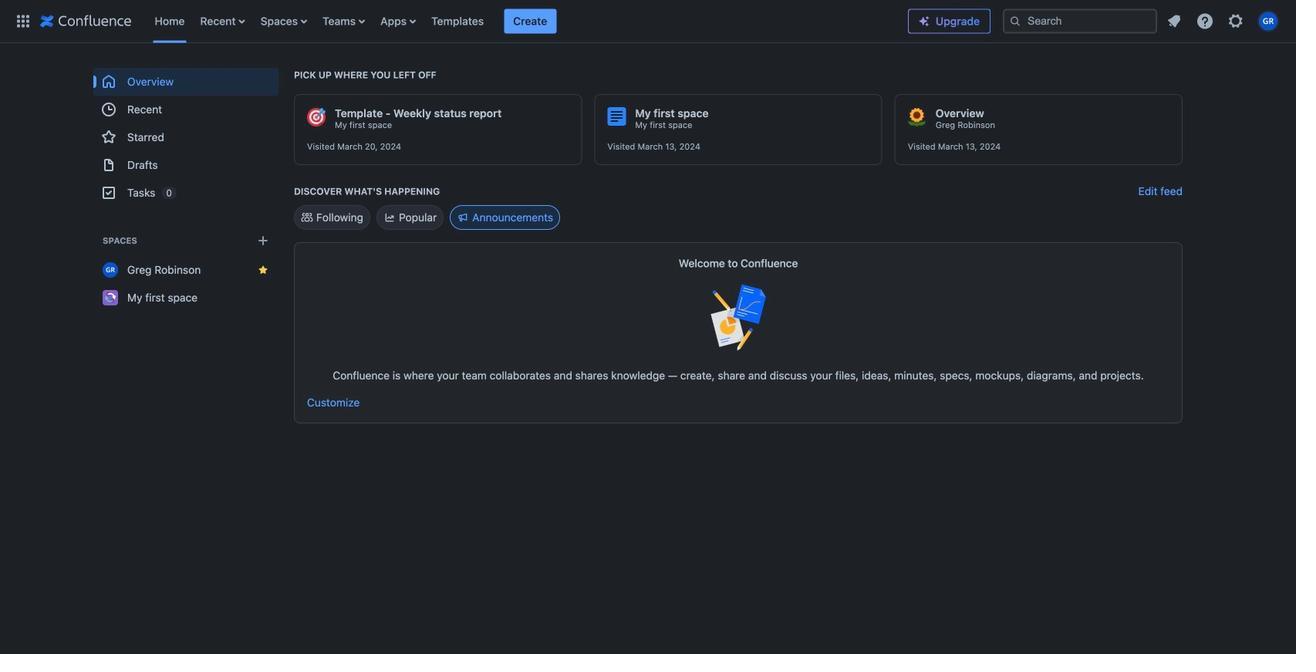 Task type: vqa. For each thing, say whether or not it's contained in the screenshot.
the use template button
no



Task type: locate. For each thing, give the bounding box(es) containing it.
:sunflower: image
[[908, 108, 927, 127], [908, 108, 927, 127]]

None search field
[[1003, 9, 1158, 34]]

notification icon image
[[1165, 12, 1184, 30]]

0 horizontal spatial list
[[147, 0, 908, 43]]

list
[[147, 0, 908, 43], [1161, 7, 1287, 35]]

global element
[[9, 0, 908, 43]]

banner
[[0, 0, 1297, 43]]

list item
[[504, 9, 557, 34]]

create a space image
[[254, 232, 272, 250]]

group
[[93, 68, 279, 207]]

list for premium image at the right of the page
[[1161, 7, 1287, 35]]

premium image
[[918, 15, 931, 27]]

search image
[[1009, 15, 1022, 27]]

Search field
[[1003, 9, 1158, 34]]

confluence image
[[40, 12, 132, 30], [40, 12, 132, 30]]

settings icon image
[[1227, 12, 1246, 30]]

1 horizontal spatial list
[[1161, 7, 1287, 35]]

:dart: image
[[307, 108, 326, 127], [307, 108, 326, 127]]

help icon image
[[1196, 12, 1215, 30]]



Task type: describe. For each thing, give the bounding box(es) containing it.
unstar this space image
[[257, 264, 269, 276]]

list item inside global element
[[504, 9, 557, 34]]

appswitcher icon image
[[14, 12, 32, 30]]

list for appswitcher icon
[[147, 0, 908, 43]]



